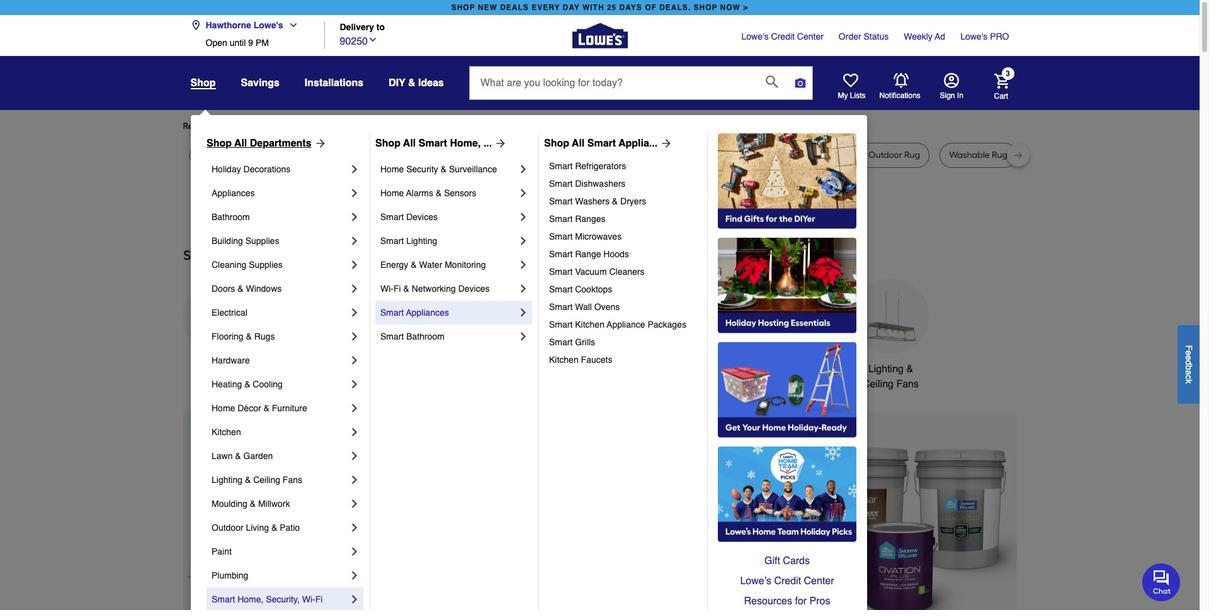 Task type: locate. For each thing, give the bounding box(es) containing it.
home inside home security & surveillance link
[[380, 164, 404, 174]]

allen for allen and roth area rug
[[500, 150, 520, 161]]

ceiling inside "button"
[[863, 379, 894, 390]]

fans inside "button"
[[896, 379, 919, 390]]

chevron right image for building supplies
[[348, 235, 361, 247]]

2 shop from the left
[[375, 138, 401, 149]]

and down applia...
[[648, 150, 665, 161]]

chevron right image for energy & water monitoring
[[517, 259, 530, 271]]

roth for rug
[[667, 150, 685, 161]]

appliances down holiday
[[212, 188, 255, 198]]

1 horizontal spatial shop
[[375, 138, 401, 149]]

8 rug from the left
[[904, 150, 920, 161]]

1 vertical spatial bathroom
[[406, 332, 445, 342]]

moulding & millwork
[[212, 499, 290, 509]]

holiday decorations
[[212, 164, 291, 174]]

smart refrigerators
[[549, 161, 629, 171]]

2 vertical spatial appliances
[[196, 364, 245, 375]]

1 horizontal spatial devices
[[458, 284, 490, 294]]

bathroom
[[212, 212, 250, 222], [406, 332, 445, 342], [678, 364, 721, 375]]

wi- right security,
[[302, 595, 315, 605]]

0 vertical spatial devices
[[406, 212, 438, 222]]

suggestions
[[345, 121, 394, 132]]

chevron right image for home security & surveillance
[[517, 163, 530, 176]]

1 vertical spatial credit
[[774, 576, 801, 588]]

0 horizontal spatial and
[[522, 150, 538, 161]]

1 vertical spatial supplies
[[249, 260, 283, 270]]

departments
[[250, 138, 311, 149]]

lowe's pro link
[[960, 30, 1009, 43]]

smart devices
[[380, 212, 438, 222]]

kitchen down smart bathroom link in the bottom of the page
[[472, 364, 505, 375]]

cleaning supplies link
[[212, 253, 348, 277]]

bathroom inside button
[[678, 364, 721, 375]]

0 horizontal spatial lighting
[[212, 475, 242, 486]]

kitchen faucets
[[549, 355, 612, 365], [472, 364, 544, 375]]

arrow right image inside shop all departments link
[[311, 137, 327, 150]]

lowe's credit center
[[742, 31, 824, 42]]

3 shop from the left
[[544, 138, 569, 149]]

2 rug from the left
[[259, 150, 275, 161]]

more suggestions for you link
[[322, 120, 434, 133]]

fans
[[896, 379, 919, 390], [283, 475, 302, 486]]

my lists
[[838, 91, 866, 100]]

bathroom down smart appliances
[[406, 332, 445, 342]]

shop all smart applia... link
[[544, 136, 673, 151]]

center for lowe's credit center
[[797, 31, 824, 42]]

outdoor up equipment
[[568, 364, 604, 375]]

for up scroll to item #5 image
[[795, 596, 807, 608]]

my lists link
[[838, 73, 866, 101]]

bathroom up building
[[212, 212, 250, 222]]

supplies inside "cleaning supplies" link
[[249, 260, 283, 270]]

shop 25 days of deals by category image
[[183, 245, 1017, 266]]

lowe's home team holiday picks. image
[[718, 447, 856, 543]]

1 vertical spatial chevron down image
[[368, 34, 378, 44]]

0 horizontal spatial ceiling
[[253, 475, 280, 486]]

0 horizontal spatial roth
[[541, 150, 559, 161]]

1 you from the left
[[298, 121, 312, 132]]

0 horizontal spatial faucets
[[508, 364, 544, 375]]

smart for smart bathroom
[[380, 332, 404, 342]]

arrow right image inside shop all smart applia... link
[[658, 137, 673, 150]]

chevron down image
[[283, 20, 298, 30], [368, 34, 378, 44]]

2 horizontal spatial area
[[775, 150, 794, 161]]

0 horizontal spatial fi
[[315, 595, 323, 605]]

1 horizontal spatial outdoor
[[568, 364, 604, 375]]

outdoor living & patio
[[212, 523, 300, 533]]

0 vertical spatial outdoor
[[568, 364, 604, 375]]

furniture
[[388, 150, 423, 161]]

smart inside button
[[767, 364, 794, 375]]

fi right security,
[[315, 595, 323, 605]]

appliances down networking
[[406, 308, 449, 318]]

shop down more suggestions for you "link"
[[375, 138, 401, 149]]

kitchen
[[575, 320, 605, 330], [549, 355, 579, 365], [472, 364, 505, 375], [212, 428, 241, 438]]

smart for smart wall ovens
[[549, 302, 573, 312]]

2 you from the left
[[409, 121, 424, 132]]

0 vertical spatial wi-
[[380, 284, 394, 294]]

plumbing
[[212, 571, 248, 581]]

1 horizontal spatial home,
[[450, 138, 481, 149]]

1 horizontal spatial bathroom
[[406, 332, 445, 342]]

search image
[[766, 75, 778, 88]]

shop up allen and roth area rug
[[544, 138, 569, 149]]

0 horizontal spatial bathroom
[[212, 212, 250, 222]]

lighting & ceiling fans inside "button"
[[863, 364, 919, 390]]

pros
[[810, 596, 830, 608]]

0 vertical spatial supplies
[[245, 236, 279, 246]]

home for home alarms & sensors
[[380, 188, 404, 198]]

2 horizontal spatial for
[[795, 596, 807, 608]]

center up pros
[[804, 576, 834, 588]]

0 horizontal spatial chevron down image
[[283, 20, 298, 30]]

2 horizontal spatial lighting
[[868, 364, 904, 375]]

0 vertical spatial lighting
[[406, 236, 437, 246]]

fi
[[394, 284, 401, 294], [315, 595, 323, 605]]

3 rug from the left
[[277, 150, 293, 161]]

smart kitchen appliance packages link
[[549, 316, 698, 334]]

0 horizontal spatial wi-
[[302, 595, 315, 605]]

area rug
[[322, 150, 359, 161]]

1 roth from the left
[[541, 150, 559, 161]]

searches
[[245, 121, 282, 132]]

1 and from the left
[[522, 150, 538, 161]]

roth up smart dishwashers link
[[667, 150, 685, 161]]

0 vertical spatial lighting & ceiling fans
[[863, 364, 919, 390]]

supplies inside building supplies link
[[245, 236, 279, 246]]

bathroom down the packages
[[678, 364, 721, 375]]

for up departments
[[284, 121, 296, 132]]

day
[[563, 3, 580, 12]]

chevron right image
[[348, 187, 361, 200], [348, 211, 361, 224], [517, 235, 530, 247], [348, 259, 361, 271], [517, 259, 530, 271], [348, 283, 361, 295], [517, 283, 530, 295], [517, 331, 530, 343], [348, 378, 361, 391], [348, 426, 361, 439], [348, 450, 361, 463], [348, 474, 361, 487], [348, 498, 361, 511], [348, 522, 361, 535], [348, 594, 361, 606]]

outdoor for outdoor living & patio
[[212, 523, 243, 533]]

lists
[[850, 91, 866, 100]]

0 vertical spatial appliances
[[212, 188, 255, 198]]

0 horizontal spatial kitchen faucets
[[472, 364, 544, 375]]

2 allen from the left
[[627, 150, 646, 161]]

lowe's up pm
[[254, 20, 283, 30]]

outdoor down moulding
[[212, 523, 243, 533]]

chevron right image for plumbing
[[348, 570, 361, 583]]

holiday hosting essentials. image
[[718, 238, 856, 334]]

decorations
[[243, 164, 291, 174]]

hoods
[[604, 249, 629, 259]]

lowe's down the >
[[742, 31, 769, 42]]

0 horizontal spatial shop
[[451, 3, 475, 12]]

1 horizontal spatial ceiling
[[863, 379, 894, 390]]

1 horizontal spatial lighting
[[406, 236, 437, 246]]

lawn & garden link
[[212, 445, 348, 469]]

chevron right image for home alarms & sensors
[[517, 187, 530, 200]]

1 shop from the left
[[207, 138, 232, 149]]

décor
[[238, 404, 261, 414]]

1 horizontal spatial roth
[[667, 150, 685, 161]]

heating
[[212, 380, 242, 390]]

devices inside "link"
[[458, 284, 490, 294]]

1 vertical spatial outdoor
[[212, 523, 243, 533]]

all up furniture
[[403, 138, 416, 149]]

0 horizontal spatial lighting & ceiling fans
[[212, 475, 302, 486]]

smart grills
[[549, 338, 595, 348]]

1 horizontal spatial lowe's
[[742, 31, 769, 42]]

0 horizontal spatial arrow right image
[[311, 137, 327, 150]]

chevron right image for holiday decorations
[[348, 163, 361, 176]]

0 horizontal spatial devices
[[406, 212, 438, 222]]

0 horizontal spatial home,
[[238, 595, 264, 605]]

e up d at right
[[1184, 351, 1194, 356]]

0 vertical spatial bathroom
[[212, 212, 250, 222]]

outdoor inside outdoor tools & equipment
[[568, 364, 604, 375]]

home, down 'plumbing'
[[238, 595, 264, 605]]

you for recommended searches for you
[[298, 121, 312, 132]]

3 area from the left
[[775, 150, 794, 161]]

2 horizontal spatial arrow right image
[[993, 523, 1006, 535]]

smart for smart ranges
[[549, 214, 573, 224]]

chevron right image for electrical
[[348, 307, 361, 319]]

indoor
[[840, 150, 866, 161]]

for for suggestions
[[396, 121, 408, 132]]

1 horizontal spatial chevron down image
[[368, 34, 378, 44]]

90250 button
[[340, 32, 378, 49]]

smart home, security, wi-fi link
[[212, 588, 348, 611]]

plumbing link
[[212, 564, 348, 588]]

1 horizontal spatial fans
[[896, 379, 919, 390]]

shop up 5x8
[[207, 138, 232, 149]]

shop left the now
[[694, 3, 718, 12]]

2 horizontal spatial bathroom
[[678, 364, 721, 375]]

1 vertical spatial wi-
[[302, 595, 315, 605]]

chevron right image
[[348, 163, 361, 176], [517, 163, 530, 176], [517, 187, 530, 200], [517, 211, 530, 224], [348, 235, 361, 247], [348, 307, 361, 319], [517, 307, 530, 319], [348, 331, 361, 343], [348, 355, 361, 367], [348, 402, 361, 415], [348, 546, 361, 559], [348, 570, 361, 583]]

weekly ad
[[904, 31, 945, 42]]

lowe's credit center link
[[718, 572, 856, 592]]

washable area rug
[[732, 150, 811, 161]]

garden
[[243, 452, 273, 462]]

1 horizontal spatial washable
[[949, 150, 990, 161]]

shop
[[191, 77, 216, 89]]

0 horizontal spatial outdoor
[[212, 523, 243, 533]]

credit for lowe's
[[774, 576, 801, 588]]

smart inside "link"
[[380, 308, 404, 318]]

1 horizontal spatial allen
[[627, 150, 646, 161]]

arrow right image for shop all departments
[[311, 137, 327, 150]]

smart washers & dryers
[[549, 196, 646, 207]]

home,
[[450, 138, 481, 149], [238, 595, 264, 605]]

chevron right image for wi-fi & networking devices
[[517, 283, 530, 295]]

2 all from the left
[[403, 138, 416, 149]]

2 and from the left
[[648, 150, 665, 161]]

1 horizontal spatial faucets
[[581, 355, 612, 365]]

arrow right image
[[492, 137, 507, 150]]

smart dishwashers link
[[549, 175, 698, 193]]

smart for smart range hoods
[[549, 249, 573, 259]]

5x8
[[217, 150, 230, 161]]

chevron right image for lighting & ceiling fans
[[348, 474, 361, 487]]

chevron down image inside 90250 button
[[368, 34, 378, 44]]

more suggestions for you
[[322, 121, 424, 132]]

cooktops
[[575, 285, 612, 295]]

3 all from the left
[[572, 138, 585, 149]]

and right arrow right icon
[[522, 150, 538, 161]]

2 washable from the left
[[949, 150, 990, 161]]

1 horizontal spatial arrow right image
[[658, 137, 673, 150]]

0 horizontal spatial lowe's
[[254, 20, 283, 30]]

1 all from the left
[[234, 138, 247, 149]]

90250
[[340, 36, 368, 47]]

outdoor for outdoor tools & equipment
[[568, 364, 604, 375]]

for
[[284, 121, 296, 132], [396, 121, 408, 132], [795, 596, 807, 608]]

center left order
[[797, 31, 824, 42]]

2 area from the left
[[561, 150, 580, 161]]

shop button
[[191, 77, 216, 89]]

free same-day delivery when you order 1 gallon or more of paint by 2 p m. image
[[407, 412, 1017, 611]]

0 vertical spatial credit
[[771, 31, 795, 42]]

supplies up cleaning supplies
[[245, 236, 279, 246]]

>
[[743, 3, 748, 12]]

allen and roth rug
[[627, 150, 703, 161]]

resources for pros
[[744, 596, 830, 608]]

None search field
[[469, 66, 813, 112]]

1 horizontal spatial you
[[409, 121, 424, 132]]

home for home security & surveillance
[[380, 164, 404, 174]]

appliances inside 'link'
[[212, 188, 255, 198]]

smart inside 'link'
[[549, 196, 573, 207]]

1 vertical spatial center
[[804, 576, 834, 588]]

1 rug from the left
[[199, 150, 214, 161]]

2 horizontal spatial shop
[[544, 138, 569, 149]]

chevron right image for smart lighting
[[517, 235, 530, 247]]

2 vertical spatial lighting
[[212, 475, 242, 486]]

lowe's left pro
[[960, 31, 988, 42]]

kitchen faucets link
[[549, 351, 698, 369]]

1 vertical spatial appliances
[[406, 308, 449, 318]]

roth up smart refrigerators
[[541, 150, 559, 161]]

and for allen and roth rug
[[648, 150, 665, 161]]

0 horizontal spatial washable
[[732, 150, 773, 161]]

you up 'shop all smart home, ...'
[[409, 121, 424, 132]]

0 vertical spatial home,
[[450, 138, 481, 149]]

appliances up heating
[[196, 364, 245, 375]]

chevron right image for kitchen
[[348, 426, 361, 439]]

hawthorne lowe's button
[[191, 13, 303, 38]]

1 horizontal spatial and
[[648, 150, 665, 161]]

lowe's
[[740, 576, 771, 588]]

1 horizontal spatial for
[[396, 121, 408, 132]]

1 horizontal spatial shop
[[694, 3, 718, 12]]

home inside home décor & furniture link
[[212, 404, 235, 414]]

electrical
[[212, 308, 247, 318]]

appliances inside "button"
[[196, 364, 245, 375]]

home, up desk
[[450, 138, 481, 149]]

devices
[[406, 212, 438, 222], [458, 284, 490, 294]]

2 horizontal spatial all
[[572, 138, 585, 149]]

all up smart refrigerators
[[572, 138, 585, 149]]

1 vertical spatial devices
[[458, 284, 490, 294]]

location image
[[191, 20, 201, 30]]

area
[[322, 150, 341, 161], [561, 150, 580, 161], [775, 150, 794, 161]]

0 vertical spatial center
[[797, 31, 824, 42]]

chevron right image for lawn & garden
[[348, 450, 361, 463]]

smart ranges link
[[549, 210, 698, 228]]

wi- down "energy"
[[380, 284, 394, 294]]

0 horizontal spatial shop
[[207, 138, 232, 149]]

security,
[[266, 595, 300, 605]]

lowe's home improvement lists image
[[843, 73, 858, 88]]

0 vertical spatial fi
[[394, 284, 401, 294]]

lawn
[[212, 452, 233, 462]]

gift
[[765, 556, 780, 567]]

2 horizontal spatial lowe's
[[960, 31, 988, 42]]

chevron right image for home décor & furniture
[[348, 402, 361, 415]]

scroll to item #5 image
[[768, 609, 801, 611]]

wall
[[575, 302, 592, 312]]

grills
[[575, 338, 595, 348]]

home inside home alarms & sensors link
[[380, 188, 404, 198]]

shop left new
[[451, 3, 475, 12]]

lowe's home improvement account image
[[944, 73, 959, 88]]

0 vertical spatial ceiling
[[863, 379, 894, 390]]

doors
[[212, 284, 235, 294]]

open until 9 pm
[[206, 38, 269, 48]]

smart devices link
[[380, 205, 517, 229]]

for up furniture
[[396, 121, 408, 132]]

lowe's home improvement notification center image
[[893, 73, 908, 88]]

1 washable from the left
[[732, 150, 773, 161]]

25
[[607, 3, 617, 12]]

devices down monitoring
[[458, 284, 490, 294]]

1 horizontal spatial wi-
[[380, 284, 394, 294]]

shop
[[207, 138, 232, 149], [375, 138, 401, 149], [544, 138, 569, 149]]

0 vertical spatial fans
[[896, 379, 919, 390]]

0 horizontal spatial fans
[[283, 475, 302, 486]]

2 vertical spatial bathroom
[[678, 364, 721, 375]]

1 vertical spatial lighting
[[868, 364, 904, 375]]

outdoor tools & equipment
[[568, 364, 640, 390]]

smart for smart kitchen appliance packages
[[549, 320, 573, 330]]

patio
[[280, 523, 300, 533]]

security
[[406, 164, 438, 174]]

0 horizontal spatial all
[[234, 138, 247, 149]]

supplies up the windows
[[249, 260, 283, 270]]

1 horizontal spatial fi
[[394, 284, 401, 294]]

recommended searches for you heading
[[183, 120, 1017, 133]]

smart inside 'link'
[[549, 338, 573, 348]]

1 area from the left
[[322, 150, 341, 161]]

0 horizontal spatial you
[[298, 121, 312, 132]]

1 horizontal spatial lighting & ceiling fans
[[863, 364, 919, 390]]

you left more at the top left
[[298, 121, 312, 132]]

e up b
[[1184, 356, 1194, 360]]

lowe's wishes you and your family a happy hanukkah. image
[[183, 201, 1017, 232]]

my
[[838, 91, 848, 100]]

credit up the search icon
[[771, 31, 795, 42]]

allen right desk
[[500, 150, 520, 161]]

chevron right image for heating & cooling
[[348, 378, 361, 391]]

chevron right image for flooring & rugs
[[348, 331, 361, 343]]

1 vertical spatial lighting & ceiling fans
[[212, 475, 302, 486]]

lighting & ceiling fans inside lighting & ceiling fans link
[[212, 475, 302, 486]]

for inside "link"
[[396, 121, 408, 132]]

delivery to
[[340, 22, 385, 32]]

you inside "link"
[[409, 121, 424, 132]]

fi down "energy"
[[394, 284, 401, 294]]

smart for smart lighting
[[380, 236, 404, 246]]

1 vertical spatial fi
[[315, 595, 323, 605]]

home security & surveillance link
[[380, 157, 517, 181]]

devices down alarms
[[406, 212, 438, 222]]

arrow right image
[[311, 137, 327, 150], [658, 137, 673, 150], [993, 523, 1006, 535]]

0 horizontal spatial area
[[322, 150, 341, 161]]

credit up the resources for pros link
[[774, 576, 801, 588]]

smart for smart home, security, wi-fi
[[212, 595, 235, 605]]

1 allen from the left
[[500, 150, 520, 161]]

0 horizontal spatial allen
[[500, 150, 520, 161]]

2 roth from the left
[[667, 150, 685, 161]]

0 vertical spatial chevron down image
[[283, 20, 298, 30]]

furniture
[[272, 404, 307, 414]]

all down 'recommended searches for you'
[[234, 138, 247, 149]]

allen down applia...
[[627, 150, 646, 161]]

1 horizontal spatial all
[[403, 138, 416, 149]]

e
[[1184, 351, 1194, 356], [1184, 356, 1194, 360]]

equipment
[[580, 379, 628, 390]]

0 horizontal spatial for
[[284, 121, 296, 132]]

1 horizontal spatial area
[[561, 150, 580, 161]]

heating & cooling
[[212, 380, 283, 390]]

arrow right image for shop all smart applia...
[[658, 137, 673, 150]]

1 vertical spatial ceiling
[[253, 475, 280, 486]]

rug
[[199, 150, 214, 161], [259, 150, 275, 161], [277, 150, 293, 161], [343, 150, 359, 161], [582, 150, 598, 161], [687, 150, 703, 161], [796, 150, 811, 161], [904, 150, 920, 161], [992, 150, 1008, 161]]



Task type: describe. For each thing, give the bounding box(es) containing it.
c
[[1184, 375, 1194, 380]]

recommended
[[183, 121, 244, 132]]

diy & ideas button
[[389, 72, 444, 94]]

smart for smart grills
[[549, 338, 573, 348]]

all for shop all smart applia...
[[572, 138, 585, 149]]

& inside 'link'
[[612, 196, 618, 207]]

smart home, security, wi-fi
[[212, 595, 323, 605]]

gift cards link
[[718, 552, 856, 572]]

chevron right image for paint
[[348, 546, 361, 559]]

lighting inside 'lighting & ceiling fans'
[[868, 364, 904, 375]]

smart vacuum cleaners link
[[549, 263, 698, 281]]

25 days of deals. don't miss deals every day. same-day delivery on in-stock orders placed by 2 p m. image
[[183, 412, 386, 611]]

get your home holiday-ready. image
[[718, 343, 856, 438]]

holiday
[[212, 164, 241, 174]]

1 shop from the left
[[451, 3, 475, 12]]

installations button
[[305, 72, 364, 94]]

smart for smart devices
[[380, 212, 404, 222]]

& inside outdoor tools & equipment
[[633, 364, 640, 375]]

heating & cooling link
[[212, 373, 348, 397]]

smart for smart appliances
[[380, 308, 404, 318]]

chevron right image for smart appliances
[[517, 307, 530, 319]]

cooling
[[253, 380, 283, 390]]

recommended searches for you
[[183, 121, 312, 132]]

2 e from the top
[[1184, 356, 1194, 360]]

rugs
[[254, 332, 275, 342]]

building supplies link
[[212, 229, 348, 253]]

smart washers & dryers link
[[549, 193, 698, 210]]

kitchen faucets button
[[470, 279, 546, 377]]

of
[[645, 3, 657, 12]]

chevron right image for smart devices
[[517, 211, 530, 224]]

smart microwaves
[[549, 232, 622, 242]]

order status link
[[839, 30, 889, 43]]

new
[[478, 3, 497, 12]]

2 shop from the left
[[694, 3, 718, 12]]

find gifts for the diyer. image
[[718, 134, 856, 229]]

& inside "button"
[[906, 364, 913, 375]]

networking
[[412, 284, 456, 294]]

savings button
[[241, 72, 280, 94]]

sensors
[[444, 188, 476, 198]]

sign in
[[940, 91, 963, 100]]

lowe's inside button
[[254, 20, 283, 30]]

dryers
[[620, 196, 646, 207]]

d
[[1184, 360, 1194, 365]]

lowe's pro
[[960, 31, 1009, 42]]

7 rug from the left
[[796, 150, 811, 161]]

9
[[248, 38, 253, 48]]

diy
[[389, 77, 405, 89]]

6 rug from the left
[[687, 150, 703, 161]]

pro
[[990, 31, 1009, 42]]

for for searches
[[284, 121, 296, 132]]

flooring & rugs
[[212, 332, 275, 342]]

smart for smart vacuum cleaners
[[549, 267, 573, 277]]

shop for shop all departments
[[207, 138, 232, 149]]

shop new deals every day with 25 days of deals. shop now > link
[[449, 0, 751, 15]]

home alarms & sensors
[[380, 188, 476, 198]]

kitchen faucets inside button
[[472, 364, 544, 375]]

kitchen up grills
[[575, 320, 605, 330]]

chevron right image for appliances
[[348, 187, 361, 200]]

cart
[[994, 92, 1008, 100]]

building
[[212, 236, 243, 246]]

appliances inside "link"
[[406, 308, 449, 318]]

smart grills link
[[549, 334, 698, 351]]

roth for area
[[541, 150, 559, 161]]

moulding & millwork link
[[212, 492, 348, 516]]

shop for shop all smart applia...
[[544, 138, 569, 149]]

washable for washable rug
[[949, 150, 990, 161]]

holiday decorations link
[[212, 157, 348, 181]]

kitchen up lawn
[[212, 428, 241, 438]]

chevron down image inside hawthorne lowe's button
[[283, 20, 298, 30]]

microwaves
[[575, 232, 622, 242]]

9 rug from the left
[[992, 150, 1008, 161]]

indoor outdoor rug
[[840, 150, 920, 161]]

f
[[1184, 345, 1194, 351]]

chevron right image for smart home, security, wi-fi
[[348, 594, 361, 606]]

& inside "link"
[[403, 284, 409, 294]]

smart dishwashers
[[549, 179, 626, 189]]

1 vertical spatial fans
[[283, 475, 302, 486]]

credit for lowe's
[[771, 31, 795, 42]]

smart bathroom link
[[380, 325, 517, 349]]

smart for smart microwaves
[[549, 232, 573, 242]]

smart wall ovens link
[[549, 299, 698, 316]]

lowe's home improvement cart image
[[994, 73, 1009, 88]]

fi inside "link"
[[394, 284, 401, 294]]

savings
[[241, 77, 280, 89]]

gift cards
[[765, 556, 810, 567]]

tools
[[607, 364, 630, 375]]

bathroom link
[[212, 205, 348, 229]]

deals
[[500, 3, 529, 12]]

delivery
[[340, 22, 374, 32]]

chevron right image for smart bathroom
[[517, 331, 530, 343]]

smart cooktops link
[[549, 281, 698, 299]]

range
[[575, 249, 601, 259]]

center for lowe's credit center
[[804, 576, 834, 588]]

smart for smart dishwashers
[[549, 179, 573, 189]]

supplies for building supplies
[[245, 236, 279, 246]]

4 rug from the left
[[343, 150, 359, 161]]

smart for smart refrigerators
[[549, 161, 573, 171]]

all for shop all departments
[[234, 138, 247, 149]]

packages
[[648, 320, 686, 330]]

home décor & furniture
[[212, 404, 307, 414]]

paint link
[[212, 540, 348, 564]]

vacuum
[[575, 267, 607, 277]]

and for allen and roth area rug
[[522, 150, 538, 161]]

home alarms & sensors link
[[380, 181, 517, 205]]

chevron right image for cleaning supplies
[[348, 259, 361, 271]]

5 rug from the left
[[582, 150, 598, 161]]

chat invite button image
[[1142, 563, 1181, 602]]

kitchen inside button
[[472, 364, 505, 375]]

chevron right image for hardware
[[348, 355, 361, 367]]

1 e from the top
[[1184, 351, 1194, 356]]

wi-fi & networking devices link
[[380, 277, 517, 301]]

chevron right image for bathroom
[[348, 211, 361, 224]]

to
[[377, 22, 385, 32]]

diy & ideas
[[389, 77, 444, 89]]

smart kitchen appliance packages
[[549, 320, 686, 330]]

camera image
[[794, 77, 807, 89]]

paint
[[212, 547, 232, 557]]

smart range hoods link
[[549, 246, 698, 263]]

chevron right image for moulding & millwork
[[348, 498, 361, 511]]

cleaning
[[212, 260, 246, 270]]

f e e d b a c k button
[[1178, 325, 1200, 404]]

kitchen down smart grills on the bottom of the page
[[549, 355, 579, 365]]

all for shop all smart home, ...
[[403, 138, 416, 149]]

Search Query text field
[[470, 67, 756, 100]]

wi- inside "link"
[[380, 284, 394, 294]]

home for home décor & furniture
[[212, 404, 235, 414]]

lowe's for lowe's credit center
[[742, 31, 769, 42]]

lowe's credit center
[[740, 576, 834, 588]]

home security & surveillance
[[380, 164, 497, 174]]

washable for washable area rug
[[732, 150, 773, 161]]

chevron right image for doors & windows
[[348, 283, 361, 295]]

energy & water monitoring link
[[380, 253, 517, 277]]

supplies for cleaning supplies
[[249, 260, 283, 270]]

you for more suggestions for you
[[409, 121, 424, 132]]

1 horizontal spatial kitchen faucets
[[549, 355, 612, 365]]

lowe's for lowe's pro
[[960, 31, 988, 42]]

dishwashers
[[575, 179, 626, 189]]

allen and roth area rug
[[500, 150, 598, 161]]

smart for smart home
[[767, 364, 794, 375]]

shop all smart home, ... link
[[375, 136, 507, 151]]

smart range hoods
[[549, 249, 629, 259]]

lighting & ceiling fans button
[[853, 279, 929, 392]]

smart for smart cooktops
[[549, 285, 573, 295]]

shop for shop all smart home, ...
[[375, 138, 401, 149]]

allen for allen and roth rug
[[627, 150, 646, 161]]

smart lighting
[[380, 236, 437, 246]]

surveillance
[[449, 164, 497, 174]]

chevron right image for outdoor living & patio
[[348, 522, 361, 535]]

alarms
[[406, 188, 433, 198]]

outdoor living & patio link
[[212, 516, 348, 540]]

pm
[[256, 38, 269, 48]]

faucets inside button
[[508, 364, 544, 375]]

lowe's home improvement logo image
[[572, 8, 628, 63]]

home inside smart home button
[[796, 364, 823, 375]]

shop all smart home, ...
[[375, 138, 492, 149]]

order
[[839, 31, 861, 42]]

deals.
[[659, 3, 691, 12]]

smart for smart washers & dryers
[[549, 196, 573, 207]]

1 vertical spatial home,
[[238, 595, 264, 605]]



Task type: vqa. For each thing, say whether or not it's contained in the screenshot.
bottom Wi-
yes



